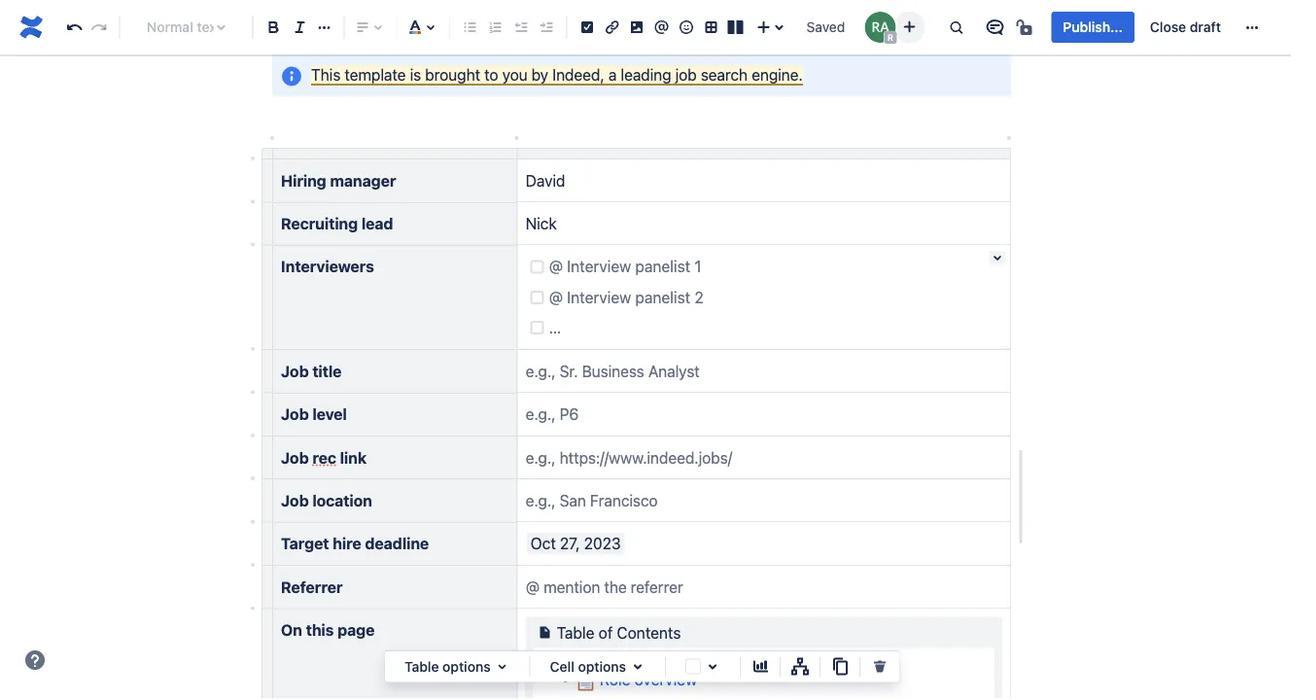 Task type: describe. For each thing, give the bounding box(es) containing it.
brought
[[425, 65, 480, 84]]

cell options button
[[538, 655, 657, 678]]

job for job level
[[281, 405, 309, 423]]

recruiting
[[281, 214, 358, 233]]

manage connected data image
[[789, 655, 812, 678]]

rec
[[312, 448, 336, 467]]

link
[[340, 448, 367, 467]]

expand dropdown menu image
[[626, 655, 650, 678]]

invite to edit image
[[898, 15, 921, 38]]

bullet list ⌘⇧8 image
[[459, 16, 482, 39]]

leading
[[621, 65, 672, 84]]

remove image
[[868, 655, 892, 678]]

ruby anderson image
[[865, 12, 896, 43]]

numbered list ⌘⇧7 image
[[484, 16, 507, 39]]

table of contents image
[[534, 621, 557, 644]]

panel info image
[[280, 64, 303, 88]]

hiring
[[281, 171, 326, 189]]

cell options
[[550, 658, 626, 674]]

27,
[[560, 535, 580, 553]]

target hire deadline
[[281, 535, 429, 553]]

manager
[[330, 171, 396, 189]]

you
[[502, 65, 528, 84]]

engine.
[[752, 65, 803, 84]]

deadline
[[365, 535, 429, 553]]

role
[[600, 670, 631, 689]]

italic ⌘i image
[[288, 16, 312, 39]]

close
[[1150, 19, 1187, 35]]

chart image
[[749, 655, 772, 678]]

close draft
[[1150, 19, 1221, 35]]

of
[[599, 623, 613, 642]]

by
[[532, 65, 549, 84]]

no restrictions image
[[1015, 16, 1038, 39]]

action item image
[[576, 16, 599, 39]]

nick
[[526, 214, 557, 233]]

close draft button
[[1139, 12, 1233, 43]]

Main content area, start typing to enter text. text field
[[261, 53, 1025, 699]]

page
[[338, 621, 375, 639]]

2023
[[584, 535, 621, 553]]

link image
[[601, 16, 624, 39]]

table image
[[699, 16, 723, 39]]

job rec link
[[281, 448, 367, 467]]

role overview link
[[576, 670, 697, 691]]

add image, video, or file image
[[625, 16, 649, 39]]

lead
[[362, 214, 393, 233]]

target
[[281, 535, 329, 553]]

to
[[484, 65, 498, 84]]

table of contents
[[557, 623, 681, 642]]

options for cell options
[[578, 658, 626, 674]]

layouts image
[[724, 16, 748, 39]]

mention image
[[650, 16, 673, 39]]

redo ⌘⇧z image
[[87, 16, 111, 39]]

emoji image
[[675, 16, 698, 39]]

table options
[[405, 658, 491, 674]]

template
[[345, 65, 406, 84]]

search
[[701, 65, 748, 84]]

this
[[306, 621, 334, 639]]

job for job rec link
[[281, 448, 309, 467]]

indeed,
[[553, 65, 605, 84]]

confluence image
[[16, 12, 47, 43]]



Task type: vqa. For each thing, say whether or not it's contained in the screenshot.
Job associated with Job rec link
yes



Task type: locate. For each thing, give the bounding box(es) containing it.
title
[[312, 362, 342, 380]]

job title
[[281, 362, 342, 380]]

a
[[609, 65, 617, 84]]

1 vertical spatial table
[[405, 658, 439, 674]]

contents
[[617, 623, 681, 642]]

options inside dropdown button
[[578, 658, 626, 674]]

1 options from the left
[[443, 658, 491, 674]]

:clipboard: image
[[576, 671, 596, 691], [576, 671, 596, 691]]

draft
[[1190, 19, 1221, 35]]

0 vertical spatial table
[[557, 623, 595, 642]]

expand dropdown menu image
[[491, 655, 514, 678]]

table for table of contents
[[557, 623, 595, 642]]

more formatting image
[[313, 16, 336, 39]]

job left title
[[281, 362, 309, 380]]

help image
[[23, 649, 47, 672]]

1 horizontal spatial options
[[578, 658, 626, 674]]

table left expand dropdown menu icon
[[405, 658, 439, 674]]

job left level
[[281, 405, 309, 423]]

table for table options
[[405, 658, 439, 674]]

david
[[526, 171, 565, 189]]

copy image
[[829, 655, 852, 678]]

0 horizontal spatial options
[[443, 658, 491, 674]]

options inside popup button
[[443, 658, 491, 674]]

undo ⌘z image
[[63, 16, 86, 39]]

table inside popup button
[[405, 658, 439, 674]]

3 job from the top
[[281, 448, 309, 467]]

options for table options
[[443, 658, 491, 674]]

find and replace image
[[945, 16, 968, 39]]

job left rec
[[281, 448, 309, 467]]

interviewers
[[281, 257, 374, 276]]

table left of
[[557, 623, 595, 642]]

role overview
[[596, 670, 697, 689]]

editable content region
[[241, 0, 1043, 699]]

publish... button
[[1052, 12, 1135, 43]]

options
[[443, 658, 491, 674], [578, 658, 626, 674]]

saved
[[807, 19, 845, 35]]

location
[[312, 491, 372, 510]]

publish...
[[1063, 19, 1123, 35]]

overview
[[635, 670, 697, 689]]

1 job from the top
[[281, 362, 309, 380]]

hiring manager
[[281, 171, 396, 189]]

is
[[410, 65, 421, 84]]

4 job from the top
[[281, 491, 309, 510]]

job for job location
[[281, 491, 309, 510]]

0 horizontal spatial table
[[405, 658, 439, 674]]

this template is brought to you by indeed, a leading job search engine.
[[311, 65, 803, 84]]

recruiting lead
[[281, 214, 393, 233]]

confluence image
[[16, 12, 47, 43]]

job for job title
[[281, 362, 309, 380]]

comment icon image
[[984, 16, 1007, 39]]

hire
[[333, 535, 362, 553]]

job location
[[281, 491, 372, 510]]

2 options from the left
[[578, 658, 626, 674]]

on
[[281, 621, 302, 639]]

cell background image
[[701, 655, 724, 678]]

table
[[557, 623, 595, 642], [405, 658, 439, 674]]

options down of
[[578, 658, 626, 674]]

oct 27, 2023
[[531, 535, 621, 553]]

options left cell at bottom
[[443, 658, 491, 674]]

1 horizontal spatial table
[[557, 623, 595, 642]]

table inside "main content area, start typing to enter text." text box
[[557, 623, 595, 642]]

job up target
[[281, 491, 309, 510]]

job
[[281, 362, 309, 380], [281, 405, 309, 423], [281, 448, 309, 467], [281, 491, 309, 510]]

bold ⌘b image
[[262, 16, 286, 39]]

more image
[[1241, 16, 1264, 39]]

on this page
[[281, 621, 375, 639]]

job level
[[281, 405, 347, 423]]

job
[[676, 65, 697, 84]]

referrer
[[281, 578, 343, 596]]

table options button
[[393, 655, 522, 678]]

outdent ⇧tab image
[[509, 16, 533, 39]]

cell
[[550, 658, 575, 674]]

this
[[311, 65, 341, 84]]

oct
[[531, 535, 556, 553]]

level
[[312, 405, 347, 423]]

2 job from the top
[[281, 405, 309, 423]]

indent tab image
[[534, 16, 558, 39]]



